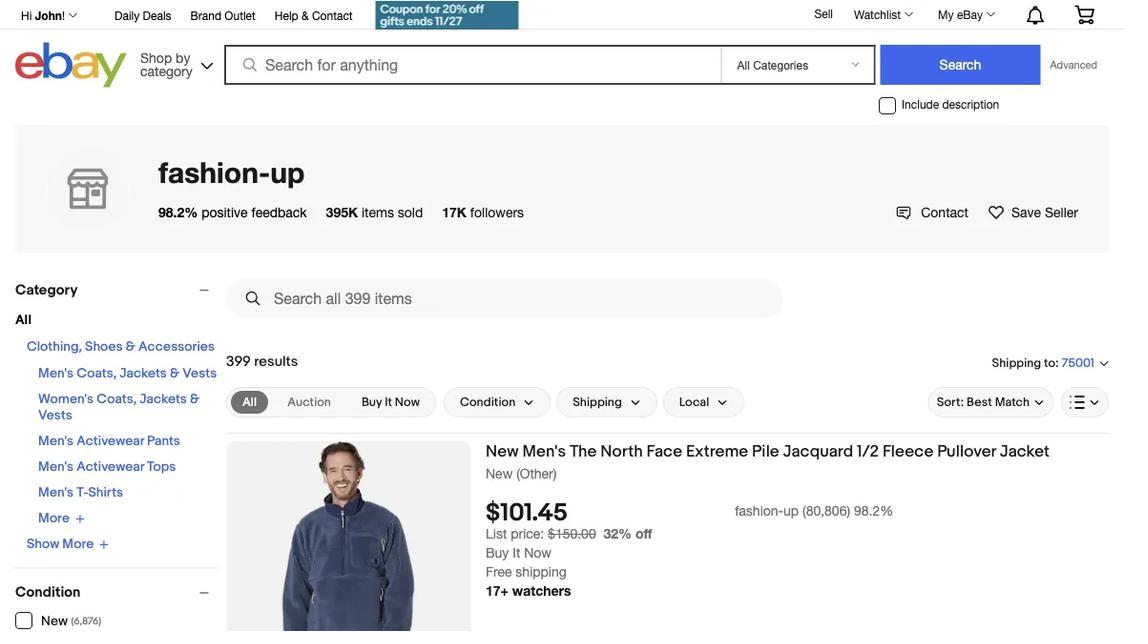 Task type: vqa. For each thing, say whether or not it's contained in the screenshot.
PAYPAL
no



Task type: locate. For each thing, give the bounding box(es) containing it.
1 horizontal spatial condition
[[460, 395, 516, 410]]

now inside fashion-up (80,806) 98.2% list price: $150.00 32% off buy it now free shipping 17+ watchers
[[524, 546, 552, 561]]

men's up more button
[[38, 485, 74, 502]]

0 vertical spatial buy
[[362, 395, 382, 410]]

it right auction link at bottom
[[385, 395, 392, 410]]

fashion- up the positive
[[158, 155, 270, 189]]

1 activewear from the top
[[77, 434, 144, 450]]

none submit inside shop by category banner
[[881, 45, 1041, 85]]

feedback
[[252, 204, 307, 220]]

0 vertical spatial condition button
[[444, 388, 551, 418]]

0 vertical spatial activewear
[[77, 434, 144, 450]]

0 horizontal spatial shipping
[[573, 395, 622, 410]]

shipping
[[516, 565, 567, 581]]

shipping
[[992, 356, 1042, 371], [573, 395, 622, 410]]

98.2% positive feedback
[[158, 204, 307, 220]]

my ebay
[[938, 8, 983, 21]]

0 horizontal spatial contact
[[312, 9, 353, 22]]

1 vertical spatial vests
[[38, 408, 72, 424]]

pullover
[[938, 442, 996, 462]]

fashion- inside fashion-up (80,806) 98.2% list price: $150.00 32% off buy it now free shipping 17+ watchers
[[735, 503, 784, 519]]

extreme
[[686, 442, 748, 462]]

up for fashion-up
[[270, 155, 305, 189]]

men's up men's t-shirts link
[[38, 460, 74, 476]]

0 vertical spatial fashion-
[[158, 155, 270, 189]]

1 horizontal spatial 98.2%
[[854, 503, 894, 519]]

fashion-
[[158, 155, 270, 189], [735, 503, 784, 519]]

it inside fashion-up (80,806) 98.2% list price: $150.00 32% off buy it now free shipping 17+ watchers
[[513, 546, 520, 561]]

1 horizontal spatial up
[[784, 503, 799, 519]]

coats, down shoes
[[77, 366, 117, 382]]

results
[[254, 353, 298, 370]]

face
[[647, 442, 683, 462]]

shoes
[[85, 339, 123, 356]]

new up (other)
[[486, 442, 519, 462]]

0 vertical spatial new
[[486, 442, 519, 462]]

description
[[943, 98, 1000, 111]]

watchlist
[[854, 8, 901, 21]]

women's
[[38, 392, 94, 408]]

1 vertical spatial contact
[[921, 204, 969, 220]]

399 results
[[226, 353, 298, 370]]

fashion- for fashion-up (80,806) 98.2% list price: $150.00 32% off buy it now free shipping 17+ watchers
[[735, 503, 784, 519]]

it down the price:
[[513, 546, 520, 561]]

men's t-shirts link
[[38, 485, 123, 502]]

contact right 'help'
[[312, 9, 353, 22]]

1 vertical spatial activewear
[[77, 460, 144, 476]]

men's up (other)
[[523, 442, 566, 462]]

All selected text field
[[242, 394, 257, 411]]

0 vertical spatial more
[[38, 511, 70, 527]]

up inside fashion-up (80,806) 98.2% list price: $150.00 32% off buy it now free shipping 17+ watchers
[[784, 503, 799, 519]]

all inside $101.45 main content
[[242, 395, 257, 410]]

brand outlet link
[[190, 6, 256, 27]]

the
[[570, 442, 597, 462]]

condition inside dropdown button
[[460, 395, 516, 410]]

1 horizontal spatial all
[[242, 395, 257, 410]]

positive
[[202, 204, 248, 220]]

vests
[[183, 366, 217, 382], [38, 408, 72, 424]]

vests up men's activewear pants link
[[38, 408, 72, 424]]

condition button up (other)
[[444, 388, 551, 418]]

0 vertical spatial now
[[395, 395, 420, 410]]

match
[[995, 395, 1030, 410]]

jackets down the clothing, shoes & accessories
[[120, 366, 167, 382]]

sort: best match button
[[928, 388, 1054, 418]]

fashion- for fashion-up
[[158, 155, 270, 189]]

outlet
[[225, 9, 256, 22]]

auction
[[287, 395, 331, 410]]

new left (other)
[[486, 466, 513, 482]]

coats, down the men's coats, jackets & vests link
[[97, 392, 137, 408]]

0 horizontal spatial up
[[270, 155, 305, 189]]

more up show more
[[38, 511, 70, 527]]

sell
[[815, 7, 833, 20]]

0 horizontal spatial fashion-
[[158, 155, 270, 189]]

1 vertical spatial buy
[[486, 546, 509, 561]]

new (6,876)
[[41, 614, 101, 630]]

0 horizontal spatial 98.2%
[[158, 204, 198, 220]]

daily deals
[[115, 9, 171, 22]]

condition button up the (6,876)
[[15, 585, 218, 602]]

0 vertical spatial it
[[385, 395, 392, 410]]

$101.45
[[486, 499, 568, 529]]

condition for condition dropdown button to the left
[[15, 585, 81, 602]]

coats,
[[77, 366, 117, 382], [97, 392, 137, 408]]

it
[[385, 395, 392, 410], [513, 546, 520, 561]]

1 horizontal spatial buy
[[486, 546, 509, 561]]

& right 'help'
[[302, 9, 309, 22]]

0 vertical spatial contact
[[312, 9, 353, 22]]

0 horizontal spatial it
[[385, 395, 392, 410]]

new men's the north face extreme pile jacquard 1/2 fleece pullover jacket heading
[[486, 442, 1050, 462]]

now
[[395, 395, 420, 410], [524, 546, 552, 561]]

shop by category
[[140, 50, 193, 79]]

1 vertical spatial jackets
[[140, 392, 187, 408]]

0 vertical spatial coats,
[[77, 366, 117, 382]]

jacquard
[[783, 442, 853, 462]]

Search for anything text field
[[227, 47, 717, 83]]

0 horizontal spatial vests
[[38, 408, 72, 424]]

1 vertical spatial more
[[62, 537, 94, 553]]

new left the (6,876)
[[41, 614, 68, 630]]

1 horizontal spatial vests
[[183, 366, 217, 382]]

shipping left to
[[992, 356, 1042, 371]]

shipping inside shipping to : 75001
[[992, 356, 1042, 371]]

1 vertical spatial now
[[524, 546, 552, 561]]

more down more button
[[62, 537, 94, 553]]

98.2% right (80,806)
[[854, 503, 894, 519]]

1 horizontal spatial condition button
[[444, 388, 551, 418]]

all down category
[[15, 313, 31, 329]]

up up feedback
[[270, 155, 305, 189]]

best
[[967, 395, 992, 410]]

1 vertical spatial condition button
[[15, 585, 218, 602]]

include
[[902, 98, 939, 111]]

buy it now link
[[350, 391, 431, 414]]

activewear up men's activewear tops link
[[77, 434, 144, 450]]

1 horizontal spatial fashion-
[[735, 503, 784, 519]]

contact
[[312, 9, 353, 22], [921, 204, 969, 220]]

(6,876)
[[71, 616, 101, 629]]

activewear down men's activewear pants link
[[77, 460, 144, 476]]

condition
[[460, 395, 516, 410], [15, 585, 81, 602]]

& down accessories
[[170, 366, 180, 382]]

0 vertical spatial condition
[[460, 395, 516, 410]]

0 vertical spatial shipping
[[992, 356, 1042, 371]]

0 horizontal spatial all
[[15, 313, 31, 329]]

up for fashion-up (80,806) 98.2% list price: $150.00 32% off buy it now free shipping 17+ watchers
[[784, 503, 799, 519]]

1 vertical spatial fashion-
[[735, 503, 784, 519]]

0 horizontal spatial condition
[[15, 585, 81, 602]]

free
[[486, 565, 512, 581]]

shipping up the
[[573, 395, 622, 410]]

None submit
[[881, 45, 1041, 85]]

fashion- down new men's the north face extreme pile jacquard 1/2 fleece pullover jacket new (other)
[[735, 503, 784, 519]]

watchlist link
[[844, 3, 922, 26]]

1 vertical spatial up
[[784, 503, 799, 519]]

399
[[226, 353, 251, 370]]

by
[[176, 50, 190, 65]]

include description
[[902, 98, 1000, 111]]

pants
[[147, 434, 180, 450]]

jackets up pants at the bottom left
[[140, 392, 187, 408]]

1 horizontal spatial shipping
[[992, 356, 1042, 371]]

all down 399 on the left of page
[[242, 395, 257, 410]]

more
[[38, 511, 70, 527], [62, 537, 94, 553]]

1 horizontal spatial contact
[[921, 204, 969, 220]]

activewear
[[77, 434, 144, 450], [77, 460, 144, 476]]

shipping for shipping to : 75001
[[992, 356, 1042, 371]]

2 vertical spatial new
[[41, 614, 68, 630]]

17k
[[442, 204, 467, 220]]

fashion-up (80,806) 98.2% list price: $150.00 32% off buy it now free shipping 17+ watchers
[[486, 503, 894, 600]]

shop by category banner
[[10, 0, 1109, 93]]

1 horizontal spatial it
[[513, 546, 520, 561]]

!
[[62, 9, 65, 22]]

buy right auction link at bottom
[[362, 395, 382, 410]]

98.2% left the positive
[[158, 204, 198, 220]]

new men's the north face extreme pile jacquard 1/2 fleece pullover jacket link
[[486, 442, 1109, 465]]

up left (80,806)
[[784, 503, 799, 519]]

clothing, shoes & accessories link
[[27, 339, 215, 356]]

buy it now
[[362, 395, 420, 410]]

&
[[302, 9, 309, 22], [126, 339, 136, 356], [170, 366, 180, 382], [190, 392, 200, 408]]

0 horizontal spatial now
[[395, 395, 420, 410]]

1 horizontal spatial now
[[524, 546, 552, 561]]

contact left save
[[921, 204, 969, 220]]

new for (6,876)
[[41, 614, 68, 630]]

shipping inside shipping dropdown button
[[573, 395, 622, 410]]

1 vertical spatial condition
[[15, 585, 81, 602]]

buy down list
[[486, 546, 509, 561]]

shop by category button
[[132, 42, 218, 84]]

daily deals link
[[115, 6, 171, 27]]

save seller button
[[988, 202, 1079, 222]]

0 vertical spatial vests
[[183, 366, 217, 382]]

1 vertical spatial all
[[242, 395, 257, 410]]

1 vertical spatial shipping
[[573, 395, 622, 410]]

help & contact link
[[275, 6, 353, 27]]

1/2
[[857, 442, 879, 462]]

98.2%
[[158, 204, 198, 220], [854, 503, 894, 519]]

contact inside account navigation
[[312, 9, 353, 22]]

hi
[[21, 9, 32, 22]]

1 vertical spatial 98.2%
[[854, 503, 894, 519]]

0 vertical spatial up
[[270, 155, 305, 189]]

98.2% inside fashion-up (80,806) 98.2% list price: $150.00 32% off buy it now free shipping 17+ watchers
[[854, 503, 894, 519]]

fleece
[[883, 442, 934, 462]]

category
[[15, 282, 78, 299]]

sort:
[[937, 395, 964, 410]]

1 vertical spatial it
[[513, 546, 520, 561]]

395k
[[326, 204, 358, 220]]

condition for top condition dropdown button
[[460, 395, 516, 410]]

vests down accessories
[[183, 366, 217, 382]]



Task type: describe. For each thing, give the bounding box(es) containing it.
fashion-up
[[158, 155, 305, 189]]

off
[[636, 527, 652, 542]]

& left all text box
[[190, 392, 200, 408]]

pile
[[752, 442, 779, 462]]

tops
[[147, 460, 176, 476]]

clothing,
[[27, 339, 82, 356]]

& right shoes
[[126, 339, 136, 356]]

jacket
[[1000, 442, 1050, 462]]

help
[[275, 9, 298, 22]]

17+
[[486, 584, 509, 600]]

get an extra 20% off image
[[376, 1, 519, 30]]

sort: best match
[[937, 395, 1030, 410]]

0 horizontal spatial buy
[[362, 395, 382, 410]]

daily
[[115, 9, 140, 22]]

more button
[[38, 511, 85, 527]]

1 vertical spatial coats,
[[97, 392, 137, 408]]

32%
[[604, 527, 632, 542]]

your shopping cart image
[[1074, 5, 1096, 24]]

price:
[[511, 527, 544, 542]]

buy inside fashion-up (80,806) 98.2% list price: $150.00 32% off buy it now free shipping 17+ watchers
[[486, 546, 509, 561]]

listing options selector. list view selected. image
[[1070, 395, 1101, 410]]

items
[[362, 204, 394, 220]]

men's inside new men's the north face extreme pile jacquard 1/2 fleece pullover jacket new (other)
[[523, 442, 566, 462]]

shipping button
[[557, 388, 657, 418]]

men's activewear pants link
[[38, 434, 180, 450]]

my
[[938, 8, 954, 21]]

Search all 399 items field
[[226, 280, 784, 318]]

list
[[486, 527, 507, 542]]

local
[[679, 395, 709, 410]]

save
[[1012, 204, 1041, 220]]

brand
[[190, 9, 221, 22]]

advanced
[[1050, 59, 1098, 71]]

contact link
[[896, 204, 969, 220]]

395k items sold
[[326, 204, 423, 220]]

0 vertical spatial all
[[15, 313, 31, 329]]

account navigation
[[10, 0, 1109, 32]]

new men's the north face extreme pile jacquard 1/2 fleece pullover jacket image
[[251, 442, 446, 632]]

men's down clothing,
[[38, 366, 74, 382]]

$150.00
[[548, 527, 596, 542]]

followers
[[470, 204, 524, 220]]

t-
[[77, 485, 88, 502]]

category button
[[15, 282, 218, 299]]

save seller
[[1012, 204, 1079, 220]]

0 horizontal spatial condition button
[[15, 585, 218, 602]]

ebay
[[957, 8, 983, 21]]

$101.45 main content
[[226, 272, 1109, 632]]

shop
[[140, 50, 172, 65]]

brand outlet
[[190, 9, 256, 22]]

sold
[[398, 204, 423, 220]]

sell link
[[806, 7, 842, 20]]

accessories
[[138, 339, 215, 356]]

(other)
[[517, 466, 557, 482]]

2 activewear from the top
[[77, 460, 144, 476]]

show
[[27, 537, 59, 553]]

17k followers
[[442, 204, 524, 220]]

seller
[[1045, 204, 1079, 220]]

0 vertical spatial 98.2%
[[158, 204, 198, 220]]

new for men's
[[486, 442, 519, 462]]

to
[[1044, 356, 1056, 371]]

75001
[[1062, 356, 1095, 371]]

north
[[601, 442, 643, 462]]

shirts
[[88, 485, 123, 502]]

new men's the north face extreme pile jacquard 1/2 fleece pullover jacket new (other)
[[486, 442, 1050, 482]]

show more button
[[27, 537, 109, 553]]

all link
[[231, 391, 268, 414]]

1 vertical spatial new
[[486, 466, 513, 482]]

category
[[140, 63, 193, 79]]

hi john !
[[21, 9, 65, 22]]

& inside help & contact link
[[302, 9, 309, 22]]

0 vertical spatial jackets
[[120, 366, 167, 382]]

women's coats, jackets & vests link
[[38, 392, 200, 424]]

local button
[[663, 388, 745, 418]]

clothing, shoes & accessories
[[27, 339, 215, 356]]

advanced link
[[1041, 46, 1107, 84]]

men's coats, jackets & vests women's coats, jackets & vests men's activewear pants men's activewear tops men's t-shirts
[[38, 366, 217, 502]]

show more
[[27, 537, 94, 553]]

john
[[35, 9, 62, 22]]

my ebay link
[[928, 3, 1004, 26]]

deals
[[143, 9, 171, 22]]

auction link
[[276, 391, 343, 414]]

help & contact
[[275, 9, 353, 22]]

(80,806)
[[803, 503, 851, 519]]

men's down women's
[[38, 434, 74, 450]]

shipping to : 75001
[[992, 356, 1095, 371]]

shipping for shipping
[[573, 395, 622, 410]]

men's activewear tops link
[[38, 460, 176, 476]]

fashion up image
[[46, 147, 130, 231]]



